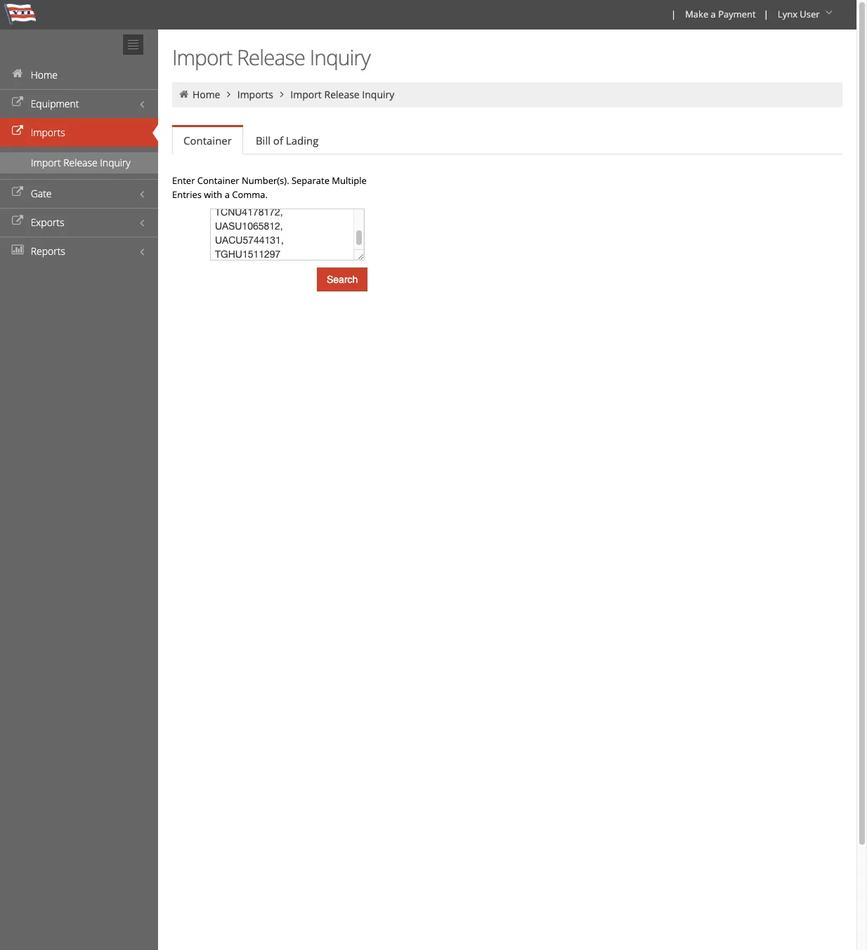 Task type: vqa. For each thing, say whether or not it's contained in the screenshot.
middle your
no



Task type: describe. For each thing, give the bounding box(es) containing it.
external link image for gate
[[11, 188, 25, 197]]

comma.
[[232, 188, 268, 201]]

home image
[[178, 89, 190, 99]]

1 horizontal spatial import
[[172, 43, 232, 72]]

0 vertical spatial inquiry
[[310, 43, 370, 72]]

0 vertical spatial imports link
[[237, 88, 273, 101]]

0 vertical spatial import release inquiry
[[172, 43, 370, 72]]

bill
[[256, 134, 271, 148]]

0 horizontal spatial home link
[[0, 60, 158, 89]]

bar chart image
[[11, 245, 25, 255]]

equipment link
[[0, 89, 158, 118]]

container inside the enter container number(s).  separate multiple entries with a comma.
[[197, 174, 239, 187]]

external link image for exports
[[11, 216, 25, 226]]

home image
[[11, 69, 25, 79]]

gate
[[31, 187, 52, 200]]

1 vertical spatial import
[[290, 88, 322, 101]]

payment
[[718, 8, 756, 20]]

1 vertical spatial import release inquiry
[[290, 88, 394, 101]]

of
[[273, 134, 283, 148]]

1 vertical spatial import release inquiry link
[[0, 152, 158, 174]]

2 vertical spatial import release inquiry
[[31, 156, 131, 169]]

0 horizontal spatial release
[[63, 156, 97, 169]]

2 horizontal spatial release
[[324, 88, 360, 101]]

reports
[[31, 245, 65, 258]]

0 vertical spatial a
[[711, 8, 716, 20]]

lynx
[[778, 8, 797, 20]]

lynx user
[[778, 8, 820, 20]]

bill of lading link
[[244, 126, 330, 155]]

gate link
[[0, 179, 158, 208]]

with
[[204, 188, 222, 201]]

make a payment
[[685, 8, 756, 20]]

0 vertical spatial home
[[31, 68, 58, 82]]



Task type: locate. For each thing, give the bounding box(es) containing it.
entries
[[172, 188, 202, 201]]

imports link
[[237, 88, 273, 101], [0, 118, 158, 147]]

1 horizontal spatial a
[[711, 8, 716, 20]]

angle down image
[[822, 8, 836, 18]]

1 horizontal spatial home
[[192, 88, 220, 101]]

import release inquiry link up lading
[[290, 88, 394, 101]]

lading
[[286, 134, 319, 148]]

0 horizontal spatial home
[[31, 68, 58, 82]]

container up with
[[197, 174, 239, 187]]

0 vertical spatial external link image
[[11, 98, 25, 108]]

0 vertical spatial imports
[[237, 88, 273, 101]]

2 | from the left
[[764, 8, 769, 20]]

home link up "equipment"
[[0, 60, 158, 89]]

a right with
[[225, 188, 230, 201]]

user
[[800, 8, 820, 20]]

imports up bill
[[237, 88, 273, 101]]

0 horizontal spatial import
[[31, 156, 61, 169]]

external link image up bar chart image
[[11, 216, 25, 226]]

container
[[183, 134, 232, 148], [197, 174, 239, 187]]

import up lading
[[290, 88, 322, 101]]

external link image
[[11, 98, 25, 108], [11, 188, 25, 197]]

import up home image
[[172, 43, 232, 72]]

None text field
[[210, 209, 365, 261]]

2 horizontal spatial import
[[290, 88, 322, 101]]

1 vertical spatial inquiry
[[362, 88, 394, 101]]

0 horizontal spatial imports link
[[0, 118, 158, 147]]

container link
[[172, 127, 243, 155]]

angle right image right home image
[[223, 89, 235, 99]]

0 vertical spatial import
[[172, 43, 232, 72]]

a
[[711, 8, 716, 20], [225, 188, 230, 201]]

external link image left gate
[[11, 188, 25, 197]]

0 horizontal spatial imports
[[31, 126, 65, 139]]

release
[[237, 43, 305, 72], [324, 88, 360, 101], [63, 156, 97, 169]]

2 vertical spatial release
[[63, 156, 97, 169]]

inquiry
[[310, 43, 370, 72], [362, 88, 394, 101], [100, 156, 131, 169]]

exports link
[[0, 208, 158, 237]]

external link image inside exports link
[[11, 216, 25, 226]]

external link image inside gate link
[[11, 188, 25, 197]]

1 horizontal spatial angle right image
[[276, 89, 288, 99]]

import up gate
[[31, 156, 61, 169]]

make
[[685, 8, 708, 20]]

2 angle right image from the left
[[276, 89, 288, 99]]

equipment
[[31, 97, 79, 110]]

home right home image
[[192, 88, 220, 101]]

2 external link image from the top
[[11, 216, 25, 226]]

0 horizontal spatial |
[[671, 8, 676, 20]]

1 horizontal spatial imports
[[237, 88, 273, 101]]

0 vertical spatial external link image
[[11, 126, 25, 136]]

0 vertical spatial release
[[237, 43, 305, 72]]

1 vertical spatial home
[[192, 88, 220, 101]]

enter
[[172, 174, 195, 187]]

1 angle right image from the left
[[223, 89, 235, 99]]

1 vertical spatial release
[[324, 88, 360, 101]]

lynx user link
[[771, 0, 841, 30]]

home right home icon
[[31, 68, 58, 82]]

import release inquiry link
[[290, 88, 394, 101], [0, 152, 158, 174]]

home link
[[0, 60, 158, 89], [192, 88, 220, 101]]

enter container number(s).  separate multiple entries with a comma.
[[172, 174, 367, 201]]

1 vertical spatial external link image
[[11, 188, 25, 197]]

1 vertical spatial external link image
[[11, 216, 25, 226]]

external link image down home icon
[[11, 98, 25, 108]]

1 horizontal spatial imports link
[[237, 88, 273, 101]]

make a payment link
[[679, 0, 761, 30]]

search button
[[317, 268, 368, 292]]

2 external link image from the top
[[11, 188, 25, 197]]

0 horizontal spatial import release inquiry link
[[0, 152, 158, 174]]

external link image
[[11, 126, 25, 136], [11, 216, 25, 226]]

multiple
[[332, 174, 367, 187]]

imports down "equipment"
[[31, 126, 65, 139]]

external link image for equipment
[[11, 98, 25, 108]]

exports
[[31, 216, 64, 229]]

import release inquiry link up gate link on the top left
[[0, 152, 158, 174]]

import
[[172, 43, 232, 72], [290, 88, 322, 101], [31, 156, 61, 169]]

1 vertical spatial a
[[225, 188, 230, 201]]

1 horizontal spatial home link
[[192, 88, 220, 101]]

1 external link image from the top
[[11, 98, 25, 108]]

import release inquiry
[[172, 43, 370, 72], [290, 88, 394, 101], [31, 156, 131, 169]]

angle right image
[[223, 89, 235, 99], [276, 89, 288, 99]]

external link image inside equipment link
[[11, 98, 25, 108]]

separate
[[292, 174, 330, 187]]

external link image down home icon
[[11, 126, 25, 136]]

| left lynx
[[764, 8, 769, 20]]

reports link
[[0, 237, 158, 266]]

container up enter
[[183, 134, 232, 148]]

0 vertical spatial import release inquiry link
[[290, 88, 394, 101]]

1 vertical spatial imports link
[[0, 118, 158, 147]]

1 vertical spatial imports
[[31, 126, 65, 139]]

imports
[[237, 88, 273, 101], [31, 126, 65, 139]]

bill of lading
[[256, 134, 319, 148]]

external link image for imports
[[11, 126, 25, 136]]

a inside the enter container number(s).  separate multiple entries with a comma.
[[225, 188, 230, 201]]

|
[[671, 8, 676, 20], [764, 8, 769, 20]]

1 vertical spatial container
[[197, 174, 239, 187]]

number(s).
[[242, 174, 289, 187]]

a right make
[[711, 8, 716, 20]]

imports link down "equipment"
[[0, 118, 158, 147]]

search
[[327, 274, 358, 285]]

1 | from the left
[[671, 8, 676, 20]]

0 horizontal spatial angle right image
[[223, 89, 235, 99]]

0 horizontal spatial a
[[225, 188, 230, 201]]

1 horizontal spatial |
[[764, 8, 769, 20]]

2 vertical spatial inquiry
[[100, 156, 131, 169]]

1 horizontal spatial import release inquiry link
[[290, 88, 394, 101]]

2 vertical spatial import
[[31, 156, 61, 169]]

home
[[31, 68, 58, 82], [192, 88, 220, 101]]

angle right image up of
[[276, 89, 288, 99]]

0 vertical spatial container
[[183, 134, 232, 148]]

1 horizontal spatial release
[[237, 43, 305, 72]]

imports link up bill
[[237, 88, 273, 101]]

home link right home image
[[192, 88, 220, 101]]

1 external link image from the top
[[11, 126, 25, 136]]

| left make
[[671, 8, 676, 20]]



